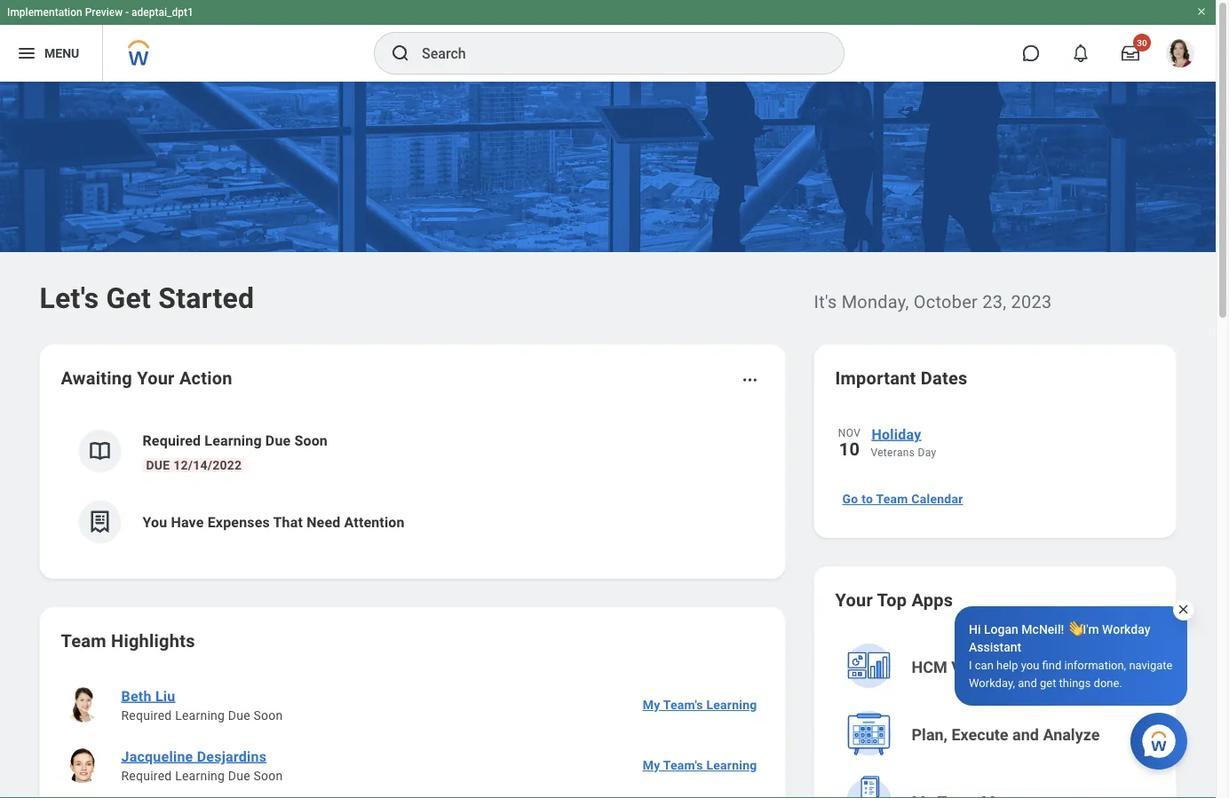 Task type: vqa. For each thing, say whether or not it's contained in the screenshot.
Lessons in button
no



Task type: locate. For each thing, give the bounding box(es) containing it.
0 vertical spatial required
[[143, 432, 201, 449]]

my team's learning button for desjardins
[[636, 748, 765, 784]]

1 vertical spatial soon
[[254, 709, 283, 723]]

help
[[997, 659, 1019, 672]]

soon for liu
[[254, 709, 283, 723]]

30
[[1138, 37, 1148, 48]]

awaiting your action
[[61, 368, 233, 389]]

0 vertical spatial my team's learning button
[[636, 688, 765, 723]]

due down desjardins
[[228, 769, 250, 784]]

2 vertical spatial soon
[[254, 769, 283, 784]]

team's
[[664, 698, 704, 713], [664, 759, 704, 773]]

workday
[[1103, 622, 1151, 637]]

awaiting your action list
[[61, 416, 765, 558]]

team right to
[[877, 492, 909, 507]]

logan
[[985, 622, 1019, 637]]

due up desjardins
[[228, 709, 250, 723]]

dates
[[921, 368, 968, 389]]

due
[[266, 432, 291, 449], [146, 458, 170, 473], [228, 709, 250, 723], [228, 769, 250, 784]]

2 my team's learning from the top
[[643, 759, 758, 773]]

learning
[[205, 432, 262, 449], [707, 698, 758, 713], [175, 709, 225, 723], [707, 759, 758, 773], [175, 769, 225, 784]]

your
[[137, 368, 175, 389], [836, 590, 873, 611]]

required inside 'beth liu required learning due soon'
[[121, 709, 172, 723]]

required inside jacqueline desjardins required learning due soon
[[121, 769, 172, 784]]

1 vertical spatial required
[[121, 709, 172, 723]]

0 vertical spatial my
[[643, 698, 661, 713]]

due for desjardins
[[228, 769, 250, 784]]

0 vertical spatial soon
[[295, 432, 328, 449]]

my team's learning button
[[636, 688, 765, 723], [636, 748, 765, 784]]

go
[[843, 492, 859, 507]]

team highlights list
[[61, 675, 765, 799]]

soon inside required learning due soon due 12/14/2022
[[295, 432, 328, 449]]

1 vertical spatial my
[[643, 759, 661, 773]]

my team's learning button for liu
[[636, 688, 765, 723]]

required down the jacqueline
[[121, 769, 172, 784]]

team
[[877, 492, 909, 507], [61, 631, 106, 652]]

information,
[[1065, 659, 1127, 672]]

action
[[179, 368, 233, 389]]

1 vertical spatial team
[[61, 631, 106, 652]]

x image
[[1177, 603, 1191, 617]]

close environment banner image
[[1197, 6, 1208, 17]]

it's
[[814, 291, 837, 312]]

0 vertical spatial team's
[[664, 698, 704, 713]]

1 horizontal spatial team
[[877, 492, 909, 507]]

soon up desjardins
[[254, 709, 283, 723]]

required for beth liu
[[121, 709, 172, 723]]

1 vertical spatial and
[[1013, 726, 1040, 745]]

important
[[836, 368, 917, 389]]

plan,
[[912, 726, 948, 745]]

team inside go to team calendar button
[[877, 492, 909, 507]]

23,
[[983, 291, 1007, 312]]

liu
[[155, 688, 175, 705]]

soon inside jacqueline desjardins required learning due soon
[[254, 769, 283, 784]]

1 vertical spatial your
[[836, 590, 873, 611]]

nov 10
[[839, 427, 861, 460]]

my
[[643, 698, 661, 713], [643, 759, 661, 773]]

to
[[862, 492, 874, 507]]

you have expenses that need attention
[[143, 514, 405, 531]]

learning inside jacqueline desjardins required learning due soon
[[175, 769, 225, 784]]

soon down desjardins
[[254, 769, 283, 784]]

hcm
[[912, 659, 948, 678]]

analyze
[[1044, 726, 1100, 745]]

hi logan mcneil! 👋 i'm workday assistant i can help you find information, navigate workday, and get things done.
[[969, 622, 1173, 690]]

my for beth liu
[[643, 698, 661, 713]]

0 horizontal spatial your
[[137, 368, 175, 389]]

highlights
[[111, 631, 195, 652]]

hcm vision board button
[[838, 636, 1157, 700]]

your top apps
[[836, 590, 954, 611]]

1 team's from the top
[[664, 698, 704, 713]]

desjardins
[[197, 749, 267, 766]]

you
[[143, 514, 167, 531]]

related actions image
[[742, 371, 759, 389]]

0 vertical spatial team
[[877, 492, 909, 507]]

let's get started main content
[[0, 82, 1217, 799]]

my for jacqueline desjardins
[[643, 759, 661, 773]]

due inside jacqueline desjardins required learning due soon
[[228, 769, 250, 784]]

team left 'highlights'
[[61, 631, 106, 652]]

your left top
[[836, 590, 873, 611]]

2 team's from the top
[[664, 759, 704, 773]]

👋
[[1068, 622, 1080, 637]]

due inside 'beth liu required learning due soon'
[[228, 709, 250, 723]]

it's monday, october 23, 2023
[[814, 291, 1052, 312]]

2 my from the top
[[643, 759, 661, 773]]

0 horizontal spatial team
[[61, 631, 106, 652]]

soon
[[295, 432, 328, 449], [254, 709, 283, 723], [254, 769, 283, 784]]

let's get started
[[40, 282, 254, 315]]

monday,
[[842, 291, 910, 312]]

soon up need
[[295, 432, 328, 449]]

october
[[914, 291, 978, 312]]

1 my from the top
[[643, 698, 661, 713]]

2 vertical spatial required
[[121, 769, 172, 784]]

2 my team's learning button from the top
[[636, 748, 765, 784]]

required inside required learning due soon due 12/14/2022
[[143, 432, 201, 449]]

your left action on the top left of the page
[[137, 368, 175, 389]]

and inside hi logan mcneil! 👋 i'm workday assistant i can help you find information, navigate workday, and get things done.
[[1018, 677, 1038, 690]]

and
[[1018, 677, 1038, 690], [1013, 726, 1040, 745]]

and left analyze
[[1013, 726, 1040, 745]]

due left 12/14/2022
[[146, 458, 170, 473]]

beth
[[121, 688, 152, 705]]

and down you at the bottom of the page
[[1018, 677, 1038, 690]]

required up 12/14/2022
[[143, 432, 201, 449]]

required
[[143, 432, 201, 449], [121, 709, 172, 723], [121, 769, 172, 784]]

1 my team's learning from the top
[[643, 698, 758, 713]]

my team's learning
[[643, 698, 758, 713], [643, 759, 758, 773]]

team highlights
[[61, 631, 195, 652]]

0 vertical spatial and
[[1018, 677, 1038, 690]]

1 vertical spatial team's
[[664, 759, 704, 773]]

top
[[878, 590, 907, 611]]

1 vertical spatial my team's learning
[[643, 759, 758, 773]]

soon inside 'beth liu required learning due soon'
[[254, 709, 283, 723]]

1 vertical spatial my team's learning button
[[636, 748, 765, 784]]

important dates
[[836, 368, 968, 389]]

you
[[1022, 659, 1040, 672]]

hi
[[969, 622, 981, 637]]

beth liu button
[[114, 686, 183, 707]]

learning inside 'beth liu required learning due soon'
[[175, 709, 225, 723]]

2023
[[1012, 291, 1052, 312]]

1 my team's learning button from the top
[[636, 688, 765, 723]]

required down the beth liu button
[[121, 709, 172, 723]]

required learning due soon due 12/14/2022
[[143, 432, 328, 473]]

0 vertical spatial my team's learning
[[643, 698, 758, 713]]

profile logan mcneil image
[[1167, 39, 1195, 71]]



Task type: describe. For each thing, give the bounding box(es) containing it.
1 horizontal spatial your
[[836, 590, 873, 611]]

and inside button
[[1013, 726, 1040, 745]]

get
[[106, 282, 151, 315]]

30 button
[[1112, 34, 1152, 73]]

book open image
[[87, 438, 113, 465]]

need
[[307, 514, 341, 531]]

calendar
[[912, 492, 964, 507]]

team's for liu
[[664, 698, 704, 713]]

adeptai_dpt1
[[132, 6, 194, 19]]

vision
[[952, 659, 997, 678]]

have
[[171, 514, 204, 531]]

can
[[975, 659, 994, 672]]

get
[[1041, 677, 1057, 690]]

implementation preview -   adeptai_dpt1
[[7, 6, 194, 19]]

assistant
[[969, 640, 1022, 655]]

jacqueline
[[121, 749, 193, 766]]

due for learning
[[146, 458, 170, 473]]

my team's learning for liu
[[643, 698, 758, 713]]

dashboard expenses image
[[87, 509, 113, 536]]

search image
[[390, 43, 411, 64]]

that
[[273, 514, 303, 531]]

go to team calendar
[[843, 492, 964, 507]]

hcm vision board
[[912, 659, 1044, 678]]

required for jacqueline desjardins
[[121, 769, 172, 784]]

beth liu required learning due soon
[[121, 688, 283, 723]]

holiday
[[872, 426, 922, 443]]

i
[[969, 659, 973, 672]]

due up you have expenses that need attention
[[266, 432, 291, 449]]

veterans
[[871, 447, 915, 459]]

preview
[[85, 6, 123, 19]]

started
[[158, 282, 254, 315]]

inbox large image
[[1122, 44, 1140, 62]]

due for liu
[[228, 709, 250, 723]]

0 vertical spatial your
[[137, 368, 175, 389]]

let's
[[40, 282, 99, 315]]

Search Workday  search field
[[422, 34, 808, 73]]

board
[[1001, 659, 1044, 678]]

soon for desjardins
[[254, 769, 283, 784]]

plan, execute and analyze
[[912, 726, 1100, 745]]

menu
[[44, 46, 79, 61]]

expenses
[[208, 514, 270, 531]]

menu banner
[[0, 0, 1217, 82]]

holiday button
[[871, 423, 1156, 446]]

apps
[[912, 590, 954, 611]]

i'm
[[1083, 622, 1100, 637]]

things
[[1060, 677, 1092, 690]]

nov
[[839, 427, 861, 440]]

awaiting
[[61, 368, 132, 389]]

justify image
[[16, 43, 37, 64]]

find
[[1043, 659, 1062, 672]]

jacqueline desjardins button
[[114, 746, 274, 768]]

learning inside required learning due soon due 12/14/2022
[[205, 432, 262, 449]]

day
[[918, 447, 937, 459]]

execute
[[952, 726, 1009, 745]]

-
[[125, 6, 129, 19]]

12/14/2022
[[173, 458, 242, 473]]

workday,
[[969, 677, 1016, 690]]

go to team calendar button
[[836, 482, 971, 517]]

done.
[[1094, 677, 1123, 690]]

you have expenses that need attention button
[[61, 487, 765, 558]]

attention
[[344, 514, 405, 531]]

menu button
[[0, 25, 102, 82]]

holiday veterans day
[[871, 426, 937, 459]]

team's for desjardins
[[664, 759, 704, 773]]

implementation
[[7, 6, 82, 19]]

jacqueline desjardins required learning due soon
[[121, 749, 283, 784]]

plan, execute and analyze button
[[838, 704, 1157, 768]]

notifications large image
[[1073, 44, 1090, 62]]

my team's learning for desjardins
[[643, 759, 758, 773]]

10
[[840, 439, 860, 460]]

mcneil!
[[1022, 622, 1065, 637]]

navigate
[[1130, 659, 1173, 672]]



